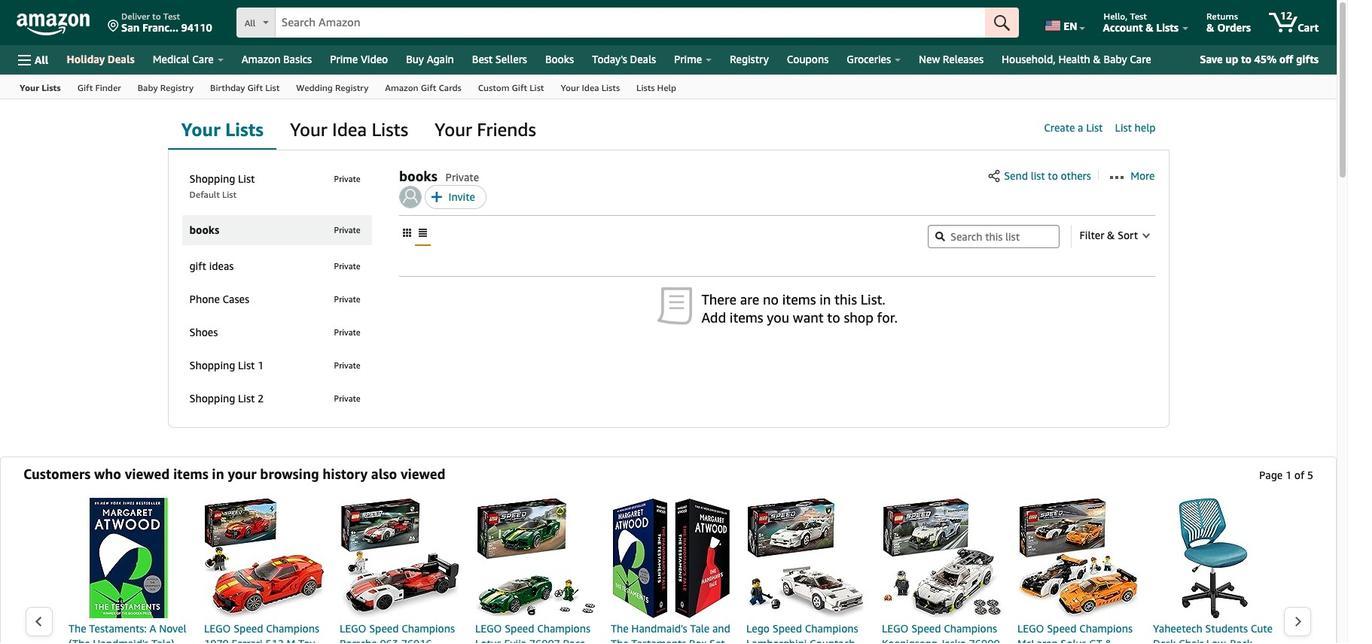 Task type: locate. For each thing, give the bounding box(es) containing it.
shopping down shoes
[[189, 359, 235, 372]]

amazon up birthday gift list link
[[241, 53, 280, 66]]

None submit
[[985, 8, 1019, 38]]

lego speed champions lamborghini countac
[[746, 623, 858, 644]]

lego inside lego speed champions porsche 963 76916
[[340, 623, 366, 636]]

1 horizontal spatial viewed
[[401, 466, 445, 483]]

you
[[767, 310, 789, 326]]

list down amazon basics link
[[265, 82, 280, 93]]

lego inside lego speed champions 1970 ferrari 512 m to
[[204, 623, 231, 636]]

amazon for amazon gift cards
[[385, 82, 418, 93]]

3 shopping from the top
[[189, 392, 235, 405]]

idea
[[582, 82, 599, 93], [332, 119, 367, 140]]

in for this
[[820, 291, 831, 308]]

your lists link for your friends link
[[168, 109, 276, 151]]

holiday deals link
[[58, 49, 144, 70]]

all inside button
[[35, 53, 49, 66]]

1 care from the left
[[192, 53, 214, 66]]

1 horizontal spatial registry
[[335, 82, 368, 93]]

2 champions from the left
[[402, 623, 455, 636]]

send list to others image
[[988, 167, 1001, 185]]

963
[[380, 638, 398, 644]]

lego for lego speed champions porsche 963 76916
[[340, 623, 366, 636]]

chair
[[1179, 638, 1204, 644]]

help
[[1135, 121, 1156, 134]]

0 vertical spatial handmaid's
[[631, 623, 687, 636]]

books down default
[[189, 224, 219, 236]]

to right 'deliver'
[[152, 11, 161, 22]]

champions
[[266, 623, 319, 636], [402, 623, 455, 636], [537, 623, 590, 636], [805, 623, 858, 636], [944, 623, 997, 636], [1079, 623, 1133, 636]]

lists down "all" button
[[42, 82, 61, 93]]

registry for baby registry
[[160, 82, 194, 93]]

1 horizontal spatial idea
[[582, 82, 599, 93]]

1 test from the left
[[163, 11, 180, 22]]

yaheetech students cute desk chair low-bac link
[[1153, 622, 1274, 644]]

2 viewed from the left
[[401, 466, 445, 483]]

up
[[1226, 53, 1238, 66]]

0 horizontal spatial books
[[189, 224, 219, 236]]

shopping list 2
[[189, 392, 264, 405]]

lists left 'help'
[[636, 82, 655, 93]]

deals up lists help link
[[630, 53, 656, 66]]

shopping down shopping list 1
[[189, 392, 235, 405]]

speed up ferrari
[[234, 623, 263, 636]]

buy again link
[[397, 49, 463, 70]]

1 vertical spatial shopping
[[189, 359, 235, 372]]

0 vertical spatial your idea lists
[[561, 82, 620, 93]]

1 lego from the left
[[204, 623, 231, 636]]

1 speed from the left
[[234, 623, 263, 636]]

1 vertical spatial your lists link
[[168, 109, 276, 151]]

0 vertical spatial items
[[782, 291, 816, 308]]

0 horizontal spatial registry
[[160, 82, 194, 93]]

baby down the medical
[[138, 82, 158, 93]]

lego speed champions porsche 963 76916 link
[[340, 622, 460, 644]]

your lists
[[20, 82, 61, 93], [181, 119, 263, 140]]

more link
[[1110, 168, 1155, 184]]

0 vertical spatial shopping
[[189, 172, 235, 185]]

the for the handmaid's tale and the testaments box set
[[611, 623, 629, 636]]

in for your
[[212, 466, 224, 483]]

page
[[1259, 469, 1283, 482]]

1 horizontal spatial deals
[[630, 53, 656, 66]]

speed up lamborghini
[[772, 623, 802, 636]]

3 speed from the left
[[505, 623, 534, 636]]

76907
[[529, 638, 560, 644]]

custom gift list
[[478, 82, 544, 93]]

send list to others link
[[988, 167, 1091, 185]]

lego up "mclaren"
[[1017, 623, 1044, 636]]

items left your
[[173, 466, 208, 483]]

speed up evija
[[505, 623, 534, 636]]

lego up porsche
[[340, 623, 366, 636]]

speed inside "lego speed champions koenigsegg jesko 7690"
[[911, 623, 941, 636]]

health
[[1058, 53, 1090, 66]]

speed inside lego speed champions mclaren solus gt
[[1047, 623, 1077, 636]]

and
[[712, 623, 730, 636]]

list
[[53, 499, 1283, 644]]

to right list
[[1048, 169, 1058, 182]]

all down amazon image
[[35, 53, 49, 66]]

1 vertical spatial handmaid's
[[93, 638, 149, 644]]

cards
[[439, 82, 461, 93]]

prime video
[[330, 53, 388, 66]]

1 vertical spatial 1
[[1285, 469, 1292, 482]]

your idea lists link
[[552, 75, 628, 99], [276, 109, 421, 151]]

3 gift from the left
[[421, 82, 436, 93]]

cart
[[1298, 21, 1319, 34]]

4 speed from the left
[[772, 623, 802, 636]]

handmaid's inside the testaments: a novel (the handmaid's tale)
[[93, 638, 149, 644]]

books heading
[[399, 168, 437, 185]]

your lists link for baby registry link
[[11, 75, 69, 99]]

prime up 'help'
[[674, 53, 702, 66]]

2 horizontal spatial items
[[782, 291, 816, 308]]

items up want
[[782, 291, 816, 308]]

speed inside lego speed champions porsche 963 76916
[[369, 623, 399, 636]]

cute
[[1251, 623, 1273, 636]]

speed up koenigsegg
[[911, 623, 941, 636]]

handmaid's down testaments:
[[93, 638, 149, 644]]

idea down wedding registry
[[332, 119, 367, 140]]

lego for lego speed champions koenigsegg jesko 7690
[[882, 623, 909, 636]]

all up amazon basics
[[244, 17, 255, 29]]

viewed right who
[[125, 466, 170, 483]]

amazon down buy
[[385, 82, 418, 93]]

3 champions from the left
[[537, 623, 590, 636]]

en link
[[1036, 4, 1092, 41]]

prime up wedding registry link
[[330, 53, 358, 66]]

speed for porsche
[[369, 623, 399, 636]]

1 vertical spatial your idea lists link
[[276, 109, 421, 151]]

1 horizontal spatial your lists
[[181, 119, 263, 140]]

speed for mclaren
[[1047, 623, 1077, 636]]

your lists down "all" button
[[20, 82, 61, 93]]

box
[[689, 638, 707, 644]]

All search field
[[236, 8, 1019, 39]]

0 horizontal spatial your lists
[[20, 82, 61, 93]]

your idea lists down wedding registry
[[290, 119, 408, 140]]

& left the orders
[[1207, 21, 1214, 34]]

viewed right also
[[401, 466, 445, 483]]

testaments
[[631, 638, 686, 644]]

who
[[94, 466, 121, 483]]

search image
[[935, 232, 945, 241]]

0 horizontal spatial handmaid's
[[93, 638, 149, 644]]

the testaments: a novel (the handmaid's tale)
[[69, 623, 186, 644]]

lego speed champions 1970 ferrari 512 m toy car model building kit 76914 sports red race car toy, collectible set with racing image
[[204, 499, 325, 619]]

amazon
[[241, 53, 280, 66], [385, 82, 418, 93]]

prime for prime
[[674, 53, 702, 66]]

champions inside lego speed champions lotus evija 76907 rac
[[537, 623, 590, 636]]

in left this
[[820, 291, 831, 308]]

2 horizontal spatial registry
[[730, 53, 769, 66]]

shopping list default list
[[189, 172, 255, 200]]

your lists inside tab list
[[181, 119, 263, 140]]

deals up finder
[[108, 53, 135, 66]]

& right account
[[1146, 21, 1154, 34]]

account
[[1103, 21, 1143, 34]]

lego up the lotus
[[475, 623, 502, 636]]

1 deals from the left
[[108, 53, 135, 66]]

items down are
[[730, 310, 763, 326]]

lists right hello, test
[[1156, 21, 1179, 34]]

1 horizontal spatial in
[[820, 291, 831, 308]]

viewed
[[125, 466, 170, 483], [401, 466, 445, 483]]

prime inside prime link
[[674, 53, 702, 66]]

& inside 'link'
[[1107, 229, 1115, 242]]

create a list link
[[1044, 121, 1103, 134]]

none submit inside the all search field
[[985, 8, 1019, 38]]

franc...
[[142, 21, 178, 34]]

list left help
[[1115, 121, 1132, 134]]

speed for lamborghini
[[772, 623, 802, 636]]

default
[[189, 189, 220, 200]]

others
[[1061, 169, 1091, 182]]

baby down account
[[1104, 53, 1127, 66]]

also
[[371, 466, 397, 483]]

sort
[[1118, 229, 1138, 242]]

handmaid's up testaments
[[631, 623, 687, 636]]

champions inside lego speed champions lamborghini countac
[[805, 623, 858, 636]]

speed for lotus
[[505, 623, 534, 636]]

& right health
[[1093, 53, 1101, 66]]

care right the medical
[[192, 53, 214, 66]]

gift right custom on the left
[[512, 82, 527, 93]]

lists
[[1156, 21, 1179, 34], [42, 82, 61, 93], [602, 82, 620, 93], [636, 82, 655, 93], [225, 119, 263, 140], [372, 119, 408, 140]]

today's deals link
[[583, 49, 665, 70]]

1 horizontal spatial 1
[[1285, 469, 1292, 482]]

buy
[[406, 53, 424, 66]]

champions for lego speed champions porsche 963 76916
[[402, 623, 455, 636]]

1 champions from the left
[[266, 623, 319, 636]]

to right up
[[1241, 53, 1252, 66]]

1 horizontal spatial items
[[730, 310, 763, 326]]

1970
[[204, 638, 229, 644]]

1 horizontal spatial prime
[[674, 53, 702, 66]]

registry
[[730, 53, 769, 66], [160, 82, 194, 93], [335, 82, 368, 93]]

0 vertical spatial books
[[399, 168, 437, 185]]

speed up 963
[[369, 623, 399, 636]]

lego for lego speed champions 1970 ferrari 512 m to
[[204, 623, 231, 636]]

prime for prime video
[[330, 53, 358, 66]]

1 vertical spatial all
[[35, 53, 49, 66]]

lego inside lego speed champions mclaren solus gt
[[1017, 623, 1044, 636]]

lego for lego speed champions mclaren solus gt 
[[1017, 623, 1044, 636]]

deliver
[[121, 11, 150, 22]]

gift right birthday
[[247, 82, 263, 93]]

lego speed champions 1970 ferrari 512 m to link
[[204, 622, 325, 644]]

0 horizontal spatial deals
[[108, 53, 135, 66]]

shopping inside the shopping list default list
[[189, 172, 235, 185]]

handmaid's inside the handmaid's tale and the testaments box set
[[631, 623, 687, 636]]

medical
[[153, 53, 189, 66]]

to
[[152, 11, 161, 22], [1241, 53, 1252, 66], [1048, 169, 1058, 182], [827, 310, 840, 326]]

birthday
[[210, 82, 245, 93]]

0 vertical spatial 1
[[258, 359, 264, 372]]

0 horizontal spatial care
[[192, 53, 214, 66]]

your idea lists link down 'today's'
[[552, 75, 628, 99]]

Search Amazon text field
[[275, 8, 985, 37]]

registry down the medical
[[160, 82, 194, 93]]

5 champions from the left
[[944, 623, 997, 636]]

2 speed from the left
[[369, 623, 399, 636]]

0 horizontal spatial your idea lists
[[290, 119, 408, 140]]

in inside there are no items in this list. add items you want to shop for.
[[820, 291, 831, 308]]

0 vertical spatial your lists
[[20, 82, 61, 93]]

1 horizontal spatial test
[[1130, 11, 1147, 22]]

prime
[[330, 53, 358, 66], [674, 53, 702, 66]]

2 gift from the left
[[247, 82, 263, 93]]

lego inside "lego speed champions koenigsegg jesko 7690"
[[882, 623, 909, 636]]

test inside deliver to test san franc... 94110‌
[[163, 11, 180, 22]]

0 horizontal spatial prime
[[330, 53, 358, 66]]

1
[[258, 359, 264, 372], [1285, 469, 1292, 482]]

the for the testaments: a novel (the handmaid's tale)
[[69, 623, 86, 636]]

speed inside lego speed champions lotus evija 76907 rac
[[505, 623, 534, 636]]

your lists down birthday
[[181, 119, 263, 140]]

tab list containing your lists
[[168, 109, 1169, 151]]

1 up 2
[[258, 359, 264, 372]]

your idea lists
[[561, 82, 620, 93], [290, 119, 408, 140]]

lego inside lego speed champions lotus evija 76907 rac
[[475, 623, 502, 636]]

lego speed champions lotus evija 76907 rac
[[475, 623, 590, 644]]

6 speed from the left
[[1047, 623, 1077, 636]]

0 horizontal spatial test
[[163, 11, 180, 22]]

today's deals
[[592, 53, 656, 66]]

gift left finder
[[77, 82, 93, 93]]

the inside the testaments: a novel (the handmaid's tale)
[[69, 623, 86, 636]]

0 horizontal spatial amazon
[[241, 53, 280, 66]]

1 prime from the left
[[330, 53, 358, 66]]

2 vertical spatial items
[[173, 466, 208, 483]]

1 vertical spatial your lists
[[181, 119, 263, 140]]

champions inside "lego speed champions koenigsegg jesko 7690"
[[944, 623, 997, 636]]

(the
[[69, 638, 90, 644]]

speed inside lego speed champions 1970 ferrari 512 m to
[[234, 623, 263, 636]]

speed inside lego speed champions lamborghini countac
[[772, 623, 802, 636]]

household,
[[1002, 53, 1056, 66]]

amazon gift cards
[[385, 82, 461, 93]]

5 lego from the left
[[1017, 623, 1044, 636]]

4 champions from the left
[[805, 623, 858, 636]]

set
[[709, 638, 725, 644]]

0 horizontal spatial viewed
[[125, 466, 170, 483]]

lamborghini
[[746, 638, 807, 644]]

1 horizontal spatial books
[[399, 168, 437, 185]]

champions inside lego speed champions mclaren solus gt
[[1079, 623, 1133, 636]]

2 lego from the left
[[340, 623, 366, 636]]

1 horizontal spatial all
[[244, 17, 255, 29]]

previous image
[[35, 617, 43, 628]]

switch to grid view image
[[403, 229, 411, 237]]

books up 0 icon
[[399, 168, 437, 185]]

2 deals from the left
[[630, 53, 656, 66]]

registry right prime link
[[730, 53, 769, 66]]

1 shopping from the top
[[189, 172, 235, 185]]

to inside there are no items in this list. add items you want to shop for.
[[827, 310, 840, 326]]

your lists link down birthday
[[168, 109, 276, 151]]

list containing the testaments: a novel (the handmaid's tale)
[[53, 499, 1283, 644]]

your lists link inside the navigation navigation
[[11, 75, 69, 99]]

2 prime from the left
[[674, 53, 702, 66]]

0 horizontal spatial idea
[[332, 119, 367, 140]]

1 left of
[[1285, 469, 1292, 482]]

prime inside prime video link
[[330, 53, 358, 66]]

registry down prime video link
[[335, 82, 368, 93]]

& inside returns & orders
[[1207, 21, 1214, 34]]

your lists for your lists "link" corresponding to your friends link
[[181, 119, 263, 140]]

shopping list 1
[[189, 359, 264, 372]]

& left sort at the right of page
[[1107, 229, 1115, 242]]

save
[[1200, 53, 1223, 66]]

0 vertical spatial all
[[244, 17, 255, 29]]

test left 94110‌
[[163, 11, 180, 22]]

lego up 1970
[[204, 623, 231, 636]]

2 vertical spatial shopping
[[189, 392, 235, 405]]

0 vertical spatial amazon
[[241, 53, 280, 66]]

1 vertical spatial idea
[[332, 119, 367, 140]]

your lists inside the navigation navigation
[[20, 82, 61, 93]]

care down 'account & lists'
[[1130, 53, 1151, 66]]

champions for lego speed champions koenigsegg jesko 7690
[[944, 623, 997, 636]]

list down your lists "heading"
[[238, 172, 255, 185]]

your lists link down "all" button
[[11, 75, 69, 99]]

6 champions from the left
[[1079, 623, 1133, 636]]

lego for lego speed champions lotus evija 76907 rac
[[475, 623, 502, 636]]

1 horizontal spatial your idea lists link
[[552, 75, 628, 99]]

4 lego from the left
[[882, 623, 909, 636]]

1 horizontal spatial amazon
[[385, 82, 418, 93]]

0 horizontal spatial baby
[[138, 82, 158, 93]]

your idea lists down 'today's'
[[561, 82, 620, 93]]

2 shopping from the top
[[189, 359, 235, 372]]

& for account
[[1146, 21, 1154, 34]]

lego speed champions porsche 963 76916
[[340, 623, 455, 644]]

groceries link
[[838, 49, 910, 70]]

lego up koenigsegg
[[882, 623, 909, 636]]

champions inside lego speed champions 1970 ferrari 512 m to
[[266, 623, 319, 636]]

0 vertical spatial your lists link
[[11, 75, 69, 99]]

lego speed champions 1970 ferrari 512 m to
[[204, 623, 319, 644]]

lego
[[204, 623, 231, 636], [340, 623, 366, 636], [475, 623, 502, 636], [882, 623, 909, 636], [1017, 623, 1044, 636]]

all
[[244, 17, 255, 29], [35, 53, 49, 66]]

in left your
[[212, 466, 224, 483]]

your idea lists link down wedding registry
[[276, 109, 421, 151]]

your down books link
[[561, 82, 579, 93]]

test right the hello,
[[1130, 11, 1147, 22]]

your lists heading
[[181, 119, 263, 140]]

shopping up default
[[189, 172, 235, 185]]

0 vertical spatial idea
[[582, 82, 599, 93]]

champions for lego speed champions lamborghini countac
[[805, 623, 858, 636]]

registry link
[[721, 49, 778, 70]]

deals for today's deals
[[630, 53, 656, 66]]

private for phone cases
[[334, 294, 360, 304]]

1 horizontal spatial care
[[1130, 53, 1151, 66]]

1 vertical spatial amazon
[[385, 82, 418, 93]]

to down this
[[827, 310, 840, 326]]

lists down birthday gift list
[[225, 119, 263, 140]]

lego speed champions lamborghini countach 76908, race car toy model replica, collectible building set with racing driver mini image
[[746, 499, 867, 619]]

list left 2
[[238, 392, 255, 405]]

lego speed champions mclaren solus gt link
[[1017, 622, 1138, 644]]

best sellers
[[472, 53, 527, 66]]

1 horizontal spatial your lists link
[[168, 109, 276, 151]]

your down birthday
[[181, 119, 220, 140]]

gift left cards
[[421, 82, 436, 93]]

returns
[[1207, 11, 1238, 22]]

1 horizontal spatial baby
[[1104, 53, 1127, 66]]

1 vertical spatial your idea lists
[[290, 119, 408, 140]]

1 horizontal spatial your idea lists
[[561, 82, 620, 93]]

3 lego from the left
[[475, 623, 502, 636]]

speed up solus
[[1047, 623, 1077, 636]]

want
[[793, 310, 824, 326]]

0 image
[[399, 186, 422, 209]]

0 vertical spatial in
[[820, 291, 831, 308]]

idea down 'today's'
[[582, 82, 599, 93]]

1 vertical spatial in
[[212, 466, 224, 483]]

private for shopping list 2
[[334, 394, 360, 404]]

0 horizontal spatial all
[[35, 53, 49, 66]]

0 horizontal spatial your lists link
[[11, 75, 69, 99]]

gt
[[1089, 638, 1102, 644]]

account & lists
[[1103, 21, 1179, 34]]

your friends link
[[421, 109, 549, 151]]

tab list
[[168, 109, 1169, 151]]

1 vertical spatial books
[[189, 224, 219, 236]]

champions inside lego speed champions porsche 963 76916
[[402, 623, 455, 636]]

the testaments: a novel (the handmaid's tale) image
[[69, 499, 189, 619]]

0 horizontal spatial in
[[212, 466, 224, 483]]

navigation navigation
[[0, 0, 1337, 99]]

0 horizontal spatial items
[[173, 466, 208, 483]]

shopping
[[189, 172, 235, 185], [189, 359, 235, 372], [189, 392, 235, 405]]

4 gift from the left
[[512, 82, 527, 93]]

5 speed from the left
[[911, 623, 941, 636]]

1 horizontal spatial handmaid's
[[631, 623, 687, 636]]

1 vertical spatial items
[[730, 310, 763, 326]]

0 horizontal spatial 1
[[258, 359, 264, 372]]



Task type: vqa. For each thing, say whether or not it's contained in the screenshot.
included
no



Task type: describe. For each thing, give the bounding box(es) containing it.
idea inside tab list
[[332, 119, 367, 140]]

create
[[1044, 121, 1075, 134]]

of
[[1294, 469, 1304, 482]]

lego speed champions mclaren solus gt 
[[1017, 623, 1133, 644]]

lego
[[746, 623, 770, 636]]

household, health & baby care
[[1002, 53, 1151, 66]]

lego speed champions koenigsegg jesko 7690 link
[[882, 622, 1002, 644]]

list up shopping list 2
[[238, 359, 255, 372]]

shopping for shopping list 2
[[189, 392, 235, 405]]

your down cards
[[435, 119, 472, 140]]

holiday
[[67, 53, 105, 66]]

more
[[1131, 170, 1155, 182]]

your down the wedding
[[290, 119, 327, 140]]

the handmaid's tale and the testaments box set link
[[611, 622, 731, 644]]

baby registry link
[[129, 75, 202, 99]]

lego speed champions koenigsegg jesko 76900 racing sports car toy with driver minifigure, racer model set for kids image
[[882, 499, 1002, 619]]

medical care link
[[144, 49, 232, 70]]

items for viewed
[[173, 466, 208, 483]]

lego speed champions lotus evija 76907 race car toy model for kids, collectible set with racing driver minifigure image
[[475, 499, 596, 619]]

san
[[121, 21, 140, 34]]

private for books
[[334, 225, 360, 235]]

private for shoes
[[334, 328, 360, 337]]

custom gift list link
[[470, 75, 552, 99]]

gift for custom gift list
[[512, 82, 527, 93]]

low-
[[1206, 638, 1230, 644]]

0 vertical spatial your idea lists link
[[552, 75, 628, 99]]

2 care from the left
[[1130, 53, 1151, 66]]

list help link
[[1115, 121, 1156, 134]]

speed for koenigsegg
[[911, 623, 941, 636]]

list right a at the top of the page
[[1086, 121, 1103, 134]]

tale)
[[151, 638, 174, 644]]

private for shopping list 1
[[334, 361, 360, 371]]

evija
[[504, 638, 527, 644]]

lists down amazon gift cards
[[372, 119, 408, 140]]

your idea lists inside the navigation navigation
[[561, 82, 620, 93]]

the handmaid's tale and the testaments box set
[[611, 623, 730, 644]]

list.
[[861, 291, 886, 308]]

yaheetech
[[1153, 623, 1202, 636]]

list help
[[1115, 121, 1156, 134]]

lego speed champions mclaren solus gt & mclaren f1 lm 76918, featuring 2 iconic race car toys, hypercar model building kit, c image
[[1017, 499, 1138, 619]]

medical care
[[153, 53, 214, 66]]

0 horizontal spatial your idea lists link
[[276, 109, 421, 151]]

1 viewed from the left
[[125, 466, 170, 483]]

save up to 45% off gifts link
[[1194, 50, 1325, 69]]

birthday gift list link
[[202, 75, 288, 99]]

amazon gift cards link
[[377, 75, 470, 99]]

books
[[545, 53, 574, 66]]

video
[[361, 53, 388, 66]]

yaheetech students cute desk chair low-back armless study chair w/lumbar support adjustable swivel chair in home bedroom scho image
[[1153, 499, 1274, 619]]

2 test from the left
[[1130, 11, 1147, 22]]

releases
[[943, 53, 984, 66]]

1 vertical spatial baby
[[138, 82, 158, 93]]

list down books link
[[530, 82, 544, 93]]

to inside 'link'
[[1048, 169, 1058, 182]]

& for filter
[[1107, 229, 1115, 242]]

shopping for shopping list 1
[[189, 359, 235, 372]]

amazon basics
[[241, 53, 312, 66]]

champions for lego speed champions lotus evija 76907 rac
[[537, 623, 590, 636]]

basics
[[283, 53, 312, 66]]

custom
[[478, 82, 509, 93]]

ideas
[[209, 260, 234, 273]]

your
[[228, 466, 257, 483]]

idea inside the navigation navigation
[[582, 82, 599, 93]]

create a list
[[1044, 121, 1103, 134]]

buy again
[[406, 53, 454, 66]]

testaments:
[[89, 623, 147, 636]]

there are no items in this list. add items you want to shop for.
[[701, 291, 898, 326]]

lists down 'today's'
[[602, 82, 620, 93]]

cases
[[223, 293, 249, 306]]

finder
[[95, 82, 121, 93]]

next image
[[1294, 617, 1302, 628]]

returns & orders
[[1207, 11, 1251, 34]]

private for gift ideas
[[334, 261, 360, 271]]

45%
[[1254, 53, 1277, 66]]

new
[[919, 53, 940, 66]]

speed for 1970
[[234, 623, 263, 636]]

amazon for amazon basics
[[241, 53, 280, 66]]

items for you
[[782, 291, 816, 308]]

& for returns
[[1207, 21, 1214, 34]]

wedding
[[296, 82, 333, 93]]

deals for holiday deals
[[108, 53, 135, 66]]

lists help
[[636, 82, 676, 93]]

all inside search field
[[244, 17, 255, 29]]

send
[[1004, 169, 1028, 182]]

new releases
[[919, 53, 984, 66]]

best
[[472, 53, 493, 66]]

more options image
[[1110, 176, 1124, 179]]

0 vertical spatial baby
[[1104, 53, 1127, 66]]

list right default
[[222, 189, 237, 200]]

gift
[[189, 260, 206, 273]]

baby registry
[[138, 82, 194, 93]]

gift for amazon gift cards
[[421, 82, 436, 93]]

gift ideas
[[189, 260, 234, 273]]

browsing
[[260, 466, 319, 483]]

lego speed champions lamborghini countac link
[[746, 622, 867, 644]]

history
[[323, 466, 368, 483]]

save up to 45% off gifts
[[1200, 53, 1319, 66]]

household, health & baby care link
[[993, 49, 1160, 70]]

phone cases
[[189, 293, 249, 306]]

list
[[1031, 169, 1045, 182]]

lego speed champions porsche 963 76916, model car building kit, racing vehicle toy for kids, 2023 collectible set with driver image
[[340, 499, 460, 619]]

94110‌
[[181, 21, 212, 34]]

add
[[701, 310, 726, 326]]

wedding registry
[[296, 82, 368, 93]]

no
[[763, 291, 779, 308]]

send list to others
[[1004, 169, 1091, 182]]

amazon image
[[17, 14, 90, 36]]

your lists for your lists "link" inside the the navigation navigation
[[20, 82, 61, 93]]

lists help link
[[628, 75, 685, 99]]

filter & sort link
[[1080, 228, 1150, 243]]

shopping for shopping list default list
[[189, 172, 235, 185]]

switch to list view image
[[419, 229, 427, 237]]

2
[[258, 392, 264, 405]]

Search this list search field
[[928, 225, 1060, 249]]

gift for birthday gift list
[[247, 82, 263, 93]]

the testaments: a novel (the handmaid's tale) link
[[69, 622, 189, 644]]

porsche
[[340, 638, 377, 644]]

best sellers link
[[463, 49, 536, 70]]

5
[[1307, 469, 1313, 482]]

page 1 of 5
[[1259, 469, 1313, 482]]

the handmaid's tale and the testaments box set image
[[611, 499, 731, 619]]

filter
[[1080, 229, 1104, 242]]

registry for wedding registry
[[335, 82, 368, 93]]

this
[[835, 291, 857, 308]]

gift finder link
[[69, 75, 129, 99]]

again
[[427, 53, 454, 66]]

your down "all" button
[[20, 82, 39, 93]]

shoes
[[189, 326, 218, 339]]

champions for lego speed champions 1970 ferrari 512 m to
[[266, 623, 319, 636]]

are
[[740, 291, 759, 308]]

1 gift from the left
[[77, 82, 93, 93]]

| image
[[1098, 170, 1099, 181]]

shop
[[844, 310, 874, 326]]

champions for lego speed champions mclaren solus gt 
[[1079, 623, 1133, 636]]

mclaren
[[1017, 638, 1058, 644]]

gifts
[[1296, 53, 1319, 66]]

to inside deliver to test san franc... 94110‌
[[152, 11, 161, 22]]



